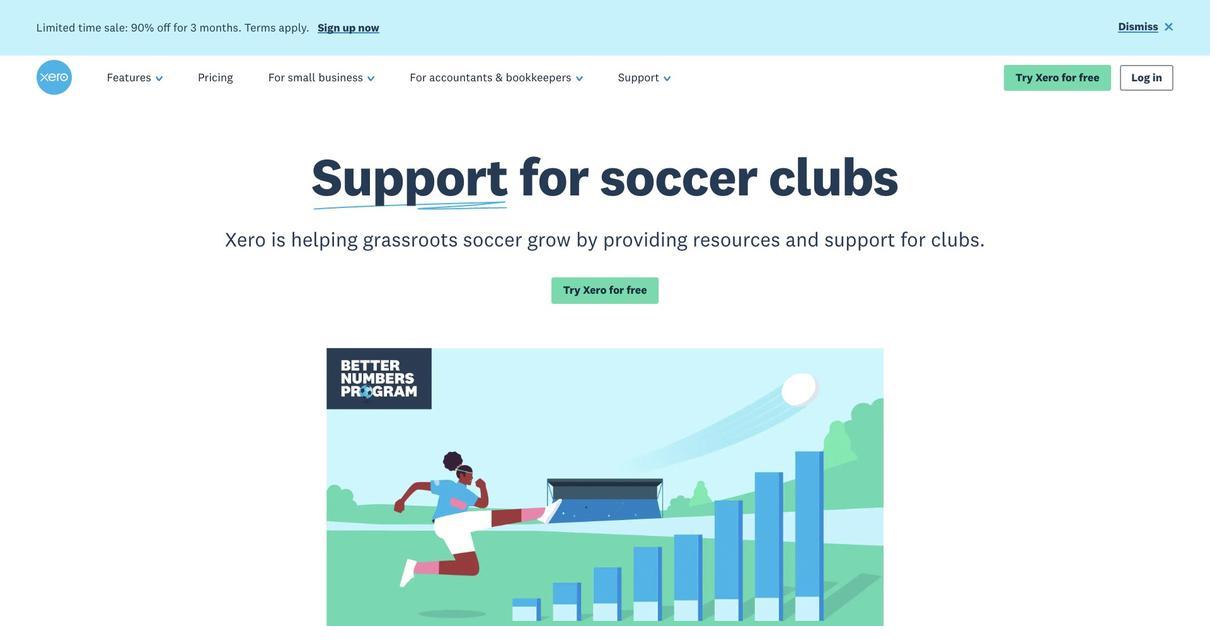 Task type: vqa. For each thing, say whether or not it's contained in the screenshot.
clubs
yes



Task type: describe. For each thing, give the bounding box(es) containing it.
clubs
[[769, 143, 899, 209]]

1 vertical spatial soccer
[[463, 226, 523, 251]]

try for bottommost 'try xero for free' link
[[563, 283, 581, 297]]

resources
[[693, 226, 781, 251]]

support inside support dropdown button
[[619, 70, 660, 85]]

pricing link
[[180, 56, 251, 100]]

dismiss
[[1119, 20, 1159, 33]]

try xero for free for the top 'try xero for free' link
[[1016, 70, 1100, 84]]

support button
[[601, 56, 689, 100]]

log
[[1132, 70, 1151, 84]]

time
[[78, 20, 101, 35]]

by
[[576, 226, 598, 251]]

terms
[[245, 20, 276, 35]]

for accountants & bookkeepers
[[410, 70, 572, 85]]

sign up now
[[318, 21, 380, 35]]

0 vertical spatial soccer
[[600, 143, 758, 209]]

a women player kicks a ball high in the air on club grounds, and a series of bar charts of increasing height. image
[[327, 348, 884, 626]]

sale:
[[104, 20, 128, 35]]

grow
[[528, 226, 571, 251]]

try for the top 'try xero for free' link
[[1016, 70, 1034, 84]]

2 vertical spatial xero
[[583, 283, 607, 297]]

limited time sale: 90% off for 3 months. terms apply.
[[36, 20, 310, 35]]

features button
[[89, 56, 180, 100]]

xero is helping grassroots soccer grow by providing resources and support for clubs.
[[225, 226, 986, 251]]



Task type: locate. For each thing, give the bounding box(es) containing it.
for for for small business
[[268, 70, 285, 85]]

free
[[1080, 70, 1100, 84], [627, 283, 647, 297]]

for
[[268, 70, 285, 85], [410, 70, 427, 85]]

2 horizontal spatial xero
[[1036, 70, 1060, 84]]

0 horizontal spatial try xero for free
[[563, 283, 647, 297]]

months.
[[200, 20, 242, 35]]

for inside for small business dropdown button
[[268, 70, 285, 85]]

log in link
[[1121, 65, 1175, 91]]

0 vertical spatial xero
[[1036, 70, 1060, 84]]

and
[[786, 226, 820, 251]]

for inside 'for accountants & bookkeepers' dropdown button
[[410, 70, 427, 85]]

free left log
[[1080, 70, 1100, 84]]

features
[[107, 70, 151, 85]]

for accountants & bookkeepers button
[[392, 56, 601, 100]]

up
[[343, 21, 356, 35]]

0 vertical spatial try
[[1016, 70, 1034, 84]]

clubs.
[[931, 226, 986, 251]]

1 vertical spatial try xero for free link
[[552, 278, 659, 304]]

helping
[[291, 226, 358, 251]]

free down providing on the top
[[627, 283, 647, 297]]

1 horizontal spatial xero
[[583, 283, 607, 297]]

0 vertical spatial try xero for free
[[1016, 70, 1100, 84]]

pricing
[[198, 70, 233, 85]]

off
[[157, 20, 171, 35]]

small
[[288, 70, 316, 85]]

xero
[[1036, 70, 1060, 84], [225, 226, 266, 251], [583, 283, 607, 297]]

90%
[[131, 20, 154, 35]]

sign up now link
[[318, 21, 380, 37]]

dismiss button
[[1119, 19, 1175, 36]]

providing
[[603, 226, 688, 251]]

3
[[191, 20, 197, 35]]

for small business
[[268, 70, 363, 85]]

1 horizontal spatial free
[[1080, 70, 1100, 84]]

for small business button
[[251, 56, 392, 100]]

1 horizontal spatial support
[[619, 70, 660, 85]]

log in
[[1132, 70, 1163, 84]]

try
[[1016, 70, 1034, 84], [563, 283, 581, 297]]

1 horizontal spatial for
[[410, 70, 427, 85]]

0 horizontal spatial soccer
[[463, 226, 523, 251]]

free for the top 'try xero for free' link
[[1080, 70, 1100, 84]]

support
[[825, 226, 896, 251]]

0 vertical spatial try xero for free link
[[1005, 65, 1112, 91]]

0 vertical spatial support
[[619, 70, 660, 85]]

1 vertical spatial free
[[627, 283, 647, 297]]

2 for from the left
[[410, 70, 427, 85]]

is
[[271, 226, 286, 251]]

1 vertical spatial try xero for free
[[563, 283, 647, 297]]

free for bottommost 'try xero for free' link
[[627, 283, 647, 297]]

try xero for free for bottommost 'try xero for free' link
[[563, 283, 647, 297]]

1 horizontal spatial soccer
[[600, 143, 758, 209]]

1 horizontal spatial try xero for free
[[1016, 70, 1100, 84]]

try xero for free
[[1016, 70, 1100, 84], [563, 283, 647, 297]]

try xero for free link
[[1005, 65, 1112, 91], [552, 278, 659, 304]]

business
[[319, 70, 363, 85]]

0 horizontal spatial try
[[563, 283, 581, 297]]

in
[[1153, 70, 1163, 84]]

1 vertical spatial support
[[312, 143, 508, 209]]

for left small
[[268, 70, 285, 85]]

sign
[[318, 21, 340, 35]]

0 horizontal spatial free
[[627, 283, 647, 297]]

for left accountants
[[410, 70, 427, 85]]

soccer
[[600, 143, 758, 209], [463, 226, 523, 251]]

accountants
[[430, 70, 493, 85]]

for for for accountants & bookkeepers
[[410, 70, 427, 85]]

now
[[358, 21, 380, 35]]

limited
[[36, 20, 75, 35]]

1 vertical spatial xero
[[225, 226, 266, 251]]

xero homepage image
[[36, 60, 72, 95]]

&
[[496, 70, 503, 85]]

0 horizontal spatial for
[[268, 70, 285, 85]]

0 horizontal spatial try xero for free link
[[552, 278, 659, 304]]

1 for from the left
[[268, 70, 285, 85]]

bookkeepers
[[506, 70, 572, 85]]

0 horizontal spatial support
[[312, 143, 508, 209]]

1 vertical spatial try
[[563, 283, 581, 297]]

grassroots
[[363, 226, 458, 251]]

1 horizontal spatial try xero for free link
[[1005, 65, 1112, 91]]

1 horizontal spatial try
[[1016, 70, 1034, 84]]

0 vertical spatial free
[[1080, 70, 1100, 84]]

for soccer clubs
[[508, 143, 899, 209]]

0 horizontal spatial xero
[[225, 226, 266, 251]]

for
[[173, 20, 188, 35], [1062, 70, 1077, 84], [519, 143, 589, 209], [901, 226, 926, 251], [610, 283, 624, 297]]

apply.
[[279, 20, 310, 35]]

support
[[619, 70, 660, 85], [312, 143, 508, 209]]



